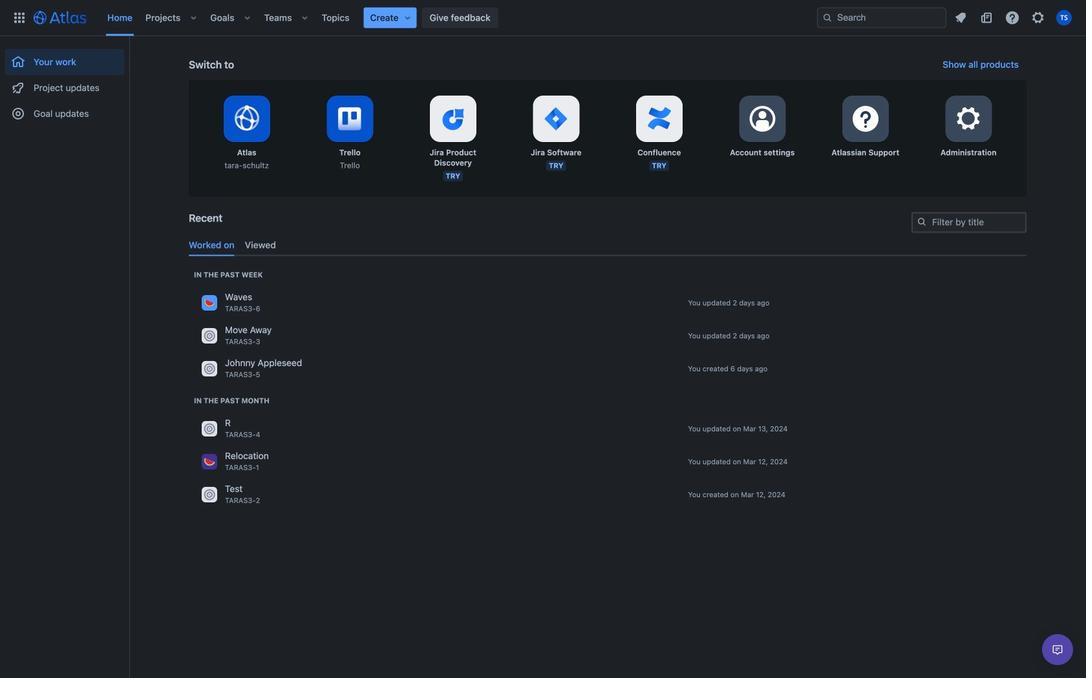 Task type: locate. For each thing, give the bounding box(es) containing it.
switch to... image
[[12, 10, 27, 26]]

search image
[[823, 13, 833, 23]]

1 vertical spatial townsquare image
[[202, 328, 217, 344]]

account image
[[1057, 10, 1072, 26]]

help image
[[1005, 10, 1020, 26]]

1 heading from the top
[[194, 270, 263, 280]]

settings image
[[747, 103, 778, 134]]

2 vertical spatial townsquare image
[[202, 487, 217, 503]]

group
[[5, 36, 124, 131]]

settings image
[[1031, 10, 1046, 26], [850, 103, 881, 134], [953, 103, 984, 134]]

townsquare image for 3rd townsquare image from the bottom
[[202, 328, 217, 344]]

tab list
[[184, 235, 1032, 256]]

townsquare image
[[202, 295, 217, 311], [202, 328, 217, 344], [202, 454, 217, 470]]

3 townsquare image from the top
[[202, 454, 217, 470]]

0 vertical spatial heading
[[194, 270, 263, 280]]

Search field
[[817, 7, 947, 28]]

1 vertical spatial townsquare image
[[202, 422, 217, 437]]

heading for 1st townsquare icon from the top of the page
[[194, 270, 263, 280]]

banner
[[0, 0, 1086, 36]]

heading
[[194, 270, 263, 280], [194, 396, 270, 406]]

1 townsquare image from the top
[[202, 295, 217, 311]]

0 vertical spatial townsquare image
[[202, 295, 217, 311]]

None search field
[[817, 7, 947, 28]]

notifications image
[[953, 10, 969, 26]]

2 heading from the top
[[194, 396, 270, 406]]

2 vertical spatial townsquare image
[[202, 454, 217, 470]]

1 vertical spatial heading
[[194, 396, 270, 406]]

0 vertical spatial townsquare image
[[202, 361, 217, 377]]

townsquare image
[[202, 361, 217, 377], [202, 422, 217, 437], [202, 487, 217, 503]]

2 townsquare image from the top
[[202, 328, 217, 344]]



Task type: vqa. For each thing, say whether or not it's contained in the screenshot.
Search "field"
yes



Task type: describe. For each thing, give the bounding box(es) containing it.
top element
[[8, 0, 817, 36]]

2 horizontal spatial settings image
[[1031, 10, 1046, 26]]

2 townsquare image from the top
[[202, 422, 217, 437]]

heading for second townsquare image from the bottom
[[194, 396, 270, 406]]

Filter by title field
[[913, 214, 1026, 232]]

0 horizontal spatial settings image
[[850, 103, 881, 134]]

townsquare image for 3rd townsquare image
[[202, 454, 217, 470]]

1 horizontal spatial settings image
[[953, 103, 984, 134]]

1 townsquare image from the top
[[202, 361, 217, 377]]

search image
[[917, 217, 927, 227]]

3 townsquare image from the top
[[202, 487, 217, 503]]

open intercom messenger image
[[1050, 643, 1066, 658]]



